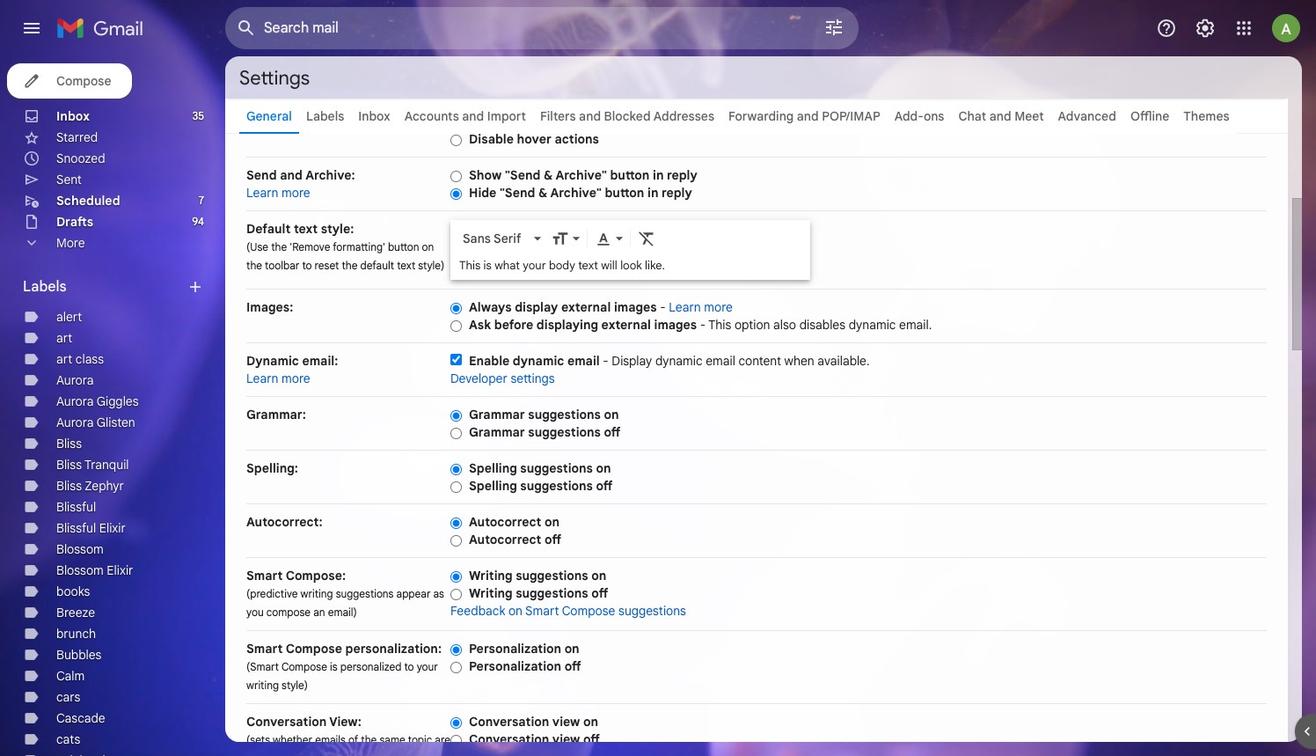 Task type: describe. For each thing, give the bounding box(es) containing it.
brunch
[[56, 626, 96, 642]]

view:
[[329, 714, 362, 730]]

addresses
[[654, 108, 715, 124]]

on down writing suggestions off
[[509, 603, 523, 619]]

cats
[[56, 732, 80, 747]]

zephyr
[[85, 478, 124, 494]]

1 vertical spatial images
[[655, 317, 697, 333]]

default
[[361, 259, 394, 272]]

general
[[246, 108, 292, 124]]

breeze
[[56, 605, 95, 621]]

always display external images - learn more
[[469, 299, 733, 315]]

chat and meet
[[959, 108, 1045, 124]]

aurora for aurora glisten
[[56, 415, 94, 430]]

to inside smart compose personalization: (smart compose is personalized to your writing style)
[[405, 660, 414, 673]]

formatting options toolbar
[[456, 222, 805, 255]]

button for show "send & archive" button in reply
[[610, 167, 650, 183]]

suggestions for spelling suggestions off
[[521, 478, 593, 494]]

bliss tranquil
[[56, 457, 129, 473]]

conversation view off
[[469, 732, 600, 747]]

aurora glisten link
[[56, 415, 135, 430]]

smart for smart compose:
[[246, 568, 283, 584]]

inbox link inside labels 'navigation'
[[56, 108, 90, 124]]

option
[[735, 317, 771, 333]]

elixir for blissful elixir
[[99, 520, 126, 536]]

autocorrect on
[[469, 514, 560, 530]]

art class link
[[56, 351, 104, 367]]

glisten
[[97, 415, 135, 430]]

spelling for spelling suggestions off
[[469, 478, 517, 494]]

themes
[[1184, 108, 1230, 124]]

Spelling suggestions off radio
[[451, 480, 462, 494]]

Conversation view on radio
[[451, 716, 462, 730]]

reply for hide "send & archive" button in reply
[[662, 185, 693, 201]]

are
[[435, 733, 451, 747]]

filters and blocked addresses
[[541, 108, 715, 124]]

elixir for blossom elixir
[[107, 563, 133, 578]]

blissful elixir
[[56, 520, 126, 536]]

sans serif
[[463, 231, 521, 247]]

on up the spelling suggestions off
[[596, 460, 611, 476]]

suggestions for spelling suggestions on
[[521, 460, 593, 476]]

off for grammar suggestions on
[[604, 424, 621, 440]]

giggles
[[97, 394, 139, 409]]

and for archive:
[[280, 167, 303, 183]]

writing inside smart compose: (predictive writing suggestions appear as you compose an email)
[[301, 587, 333, 600]]

suggestions for writing suggestions on
[[516, 568, 589, 584]]

style) inside smart compose personalization: (smart compose is personalized to your writing style)
[[282, 679, 308, 692]]

blossom for blossom link
[[56, 541, 104, 557]]

forwarding
[[729, 108, 794, 124]]

blissful for blissful link on the bottom left of page
[[56, 499, 96, 515]]

writing for writing suggestions off
[[469, 585, 513, 601]]

off up writing suggestions on
[[545, 532, 562, 548]]

starred link
[[56, 129, 98, 145]]

1 vertical spatial more
[[705, 299, 733, 315]]

1 vertical spatial smart
[[526, 603, 559, 619]]

brunch link
[[56, 626, 96, 642]]

grouped
[[246, 752, 287, 756]]

more inside dynamic email: learn more
[[282, 371, 310, 386]]

labels heading
[[23, 278, 187, 296]]

learn inside dynamic email: learn more
[[246, 371, 279, 386]]

aurora link
[[56, 372, 94, 388]]

bliss link
[[56, 436, 82, 452]]

hide "send & archive" button in reply
[[469, 185, 693, 201]]

spelling:
[[246, 460, 298, 476]]

search mail image
[[231, 12, 262, 44]]

spelling suggestions on
[[469, 460, 611, 476]]

Writing suggestions on radio
[[451, 570, 462, 583]]

on up conversation view off
[[584, 714, 599, 730]]

inbox for inbox 'link' within labels 'navigation'
[[56, 108, 90, 124]]

bliss zephyr link
[[56, 478, 124, 494]]

suggestions for grammar suggestions on
[[528, 407, 601, 423]]

style) inside default text style: (use the 'remove formatting' button on the toolbar to reset the default text style)
[[418, 259, 445, 272]]

class
[[76, 351, 104, 367]]

"send for show
[[505, 167, 541, 183]]

ons
[[924, 108, 945, 124]]

on up feedback on smart compose suggestions
[[592, 568, 607, 584]]

as
[[434, 587, 445, 600]]

smart compose: (predictive writing suggestions appear as you compose an email)
[[246, 568, 445, 619]]

7
[[199, 194, 204, 207]]

view for off
[[553, 732, 580, 747]]

topic
[[408, 733, 433, 747]]

cascade link
[[56, 710, 105, 726]]

labels for labels heading
[[23, 278, 67, 296]]

Conversation view off radio
[[451, 734, 462, 747]]

in for hide "send & archive" button in reply
[[648, 185, 659, 201]]

breeze link
[[56, 605, 95, 621]]

archive" for show
[[556, 167, 607, 183]]

reset
[[315, 259, 339, 272]]

2 horizontal spatial text
[[579, 258, 599, 273]]

archive:
[[306, 167, 355, 183]]

spelling suggestions off
[[469, 478, 613, 494]]

compose down the an on the bottom
[[286, 641, 342, 657]]

Hide "Send & Archive" button in reply radio
[[451, 187, 462, 201]]

cats link
[[56, 732, 80, 747]]

always
[[469, 299, 512, 315]]

sans
[[463, 231, 491, 247]]

settings image
[[1195, 18, 1217, 39]]

conversation for conversation view off
[[469, 732, 550, 747]]

compose right (smart
[[282, 660, 327, 673]]

1 horizontal spatial this
[[709, 317, 732, 333]]

the inside conversation view: (sets whether emails of the same topic are grouped together)
[[361, 733, 377, 747]]

on down "display"
[[604, 407, 619, 423]]

button inside default text style: (use the 'remove formatting' button on the toolbar to reset the default text style)
[[388, 240, 420, 254]]

spelling for spelling suggestions on
[[469, 460, 517, 476]]

formatting'
[[333, 240, 386, 254]]

labels navigation
[[0, 56, 225, 756]]

body
[[549, 258, 576, 273]]

art for art link
[[56, 330, 72, 346]]

autocorrect for autocorrect on
[[469, 514, 542, 530]]

0 vertical spatial images
[[614, 299, 657, 315]]

compose
[[267, 606, 311, 619]]

personalization for personalization off
[[469, 658, 562, 674]]

emails
[[315, 733, 346, 747]]

1 horizontal spatial dynamic
[[656, 353, 703, 369]]

forwarding and pop/imap link
[[729, 108, 881, 124]]

calm
[[56, 668, 85, 684]]

import
[[488, 108, 526, 124]]

2 inbox link from the left
[[359, 108, 391, 124]]

(smart
[[246, 660, 279, 673]]

compose:
[[286, 568, 346, 584]]

personalized
[[340, 660, 402, 673]]

alert
[[56, 309, 82, 325]]

writing suggestions off
[[469, 585, 609, 601]]

personalization for personalization on
[[469, 641, 562, 657]]

books
[[56, 584, 90, 600]]

1 email from the left
[[568, 353, 600, 369]]

will
[[601, 258, 618, 273]]

grammar for grammar suggestions off
[[469, 424, 525, 440]]

2 email from the left
[[706, 353, 736, 369]]

Writing suggestions off radio
[[451, 588, 462, 601]]

Autocorrect off radio
[[451, 534, 462, 547]]

94
[[192, 215, 204, 228]]

on down the spelling suggestions off
[[545, 514, 560, 530]]

personalization:
[[346, 641, 442, 657]]

chat
[[959, 108, 987, 124]]

Disable hover actions radio
[[451, 134, 462, 147]]

"send for hide
[[500, 185, 536, 201]]

compose button
[[7, 63, 132, 99]]

is inside smart compose personalization: (smart compose is personalized to your writing style)
[[330, 660, 338, 673]]

available.
[[818, 353, 870, 369]]

& for show
[[544, 167, 553, 183]]

general link
[[246, 108, 292, 124]]

feedback
[[451, 603, 506, 619]]

and for import
[[462, 108, 484, 124]]

personalization on
[[469, 641, 580, 657]]

bliss for bliss link
[[56, 436, 82, 452]]

2 horizontal spatial -
[[701, 317, 706, 333]]

disable
[[469, 131, 514, 147]]

1 horizontal spatial text
[[397, 259, 416, 272]]

labels for "labels" link
[[306, 108, 344, 124]]

themes link
[[1184, 108, 1230, 124]]

email)
[[328, 606, 357, 619]]

drafts
[[56, 214, 93, 230]]

0 vertical spatial external
[[562, 299, 611, 315]]

grammar suggestions on
[[469, 407, 619, 423]]

inbox for 2nd inbox 'link'
[[359, 108, 391, 124]]

snoozed link
[[56, 151, 105, 166]]

off down personalization on
[[565, 658, 582, 674]]



Task type: locate. For each thing, give the bounding box(es) containing it.
and right the chat
[[990, 108, 1012, 124]]

0 vertical spatial blissful
[[56, 499, 96, 515]]

1 horizontal spatial writing
[[301, 587, 333, 600]]

content
[[739, 353, 782, 369]]

writing
[[301, 587, 333, 600], [246, 679, 279, 692]]

0 vertical spatial learn more link
[[246, 185, 310, 201]]

and for pop/imap
[[797, 108, 819, 124]]

0 vertical spatial style)
[[418, 259, 445, 272]]

None search field
[[225, 7, 859, 49]]

in down addresses
[[653, 167, 664, 183]]

labels inside 'navigation'
[[23, 278, 67, 296]]

personalization off
[[469, 658, 582, 674]]

tranquil
[[84, 457, 129, 473]]

your right what
[[523, 258, 546, 273]]

"send
[[505, 167, 541, 183], [500, 185, 536, 201]]

2 vertical spatial smart
[[246, 641, 283, 657]]

and right send
[[280, 167, 303, 183]]

autocorrect:
[[246, 514, 323, 530]]

learn more link down send
[[246, 185, 310, 201]]

0 vertical spatial your
[[523, 258, 546, 273]]

is
[[484, 258, 492, 273], [330, 660, 338, 673]]

2 vertical spatial learn more link
[[246, 371, 310, 386]]

learn down dynamic
[[246, 371, 279, 386]]

on left sans
[[422, 240, 434, 254]]

3 bliss from the top
[[56, 478, 82, 494]]

dynamic down the ask before displaying external images - this option also disables dynamic email.
[[656, 353, 703, 369]]

1 vertical spatial elixir
[[107, 563, 133, 578]]

1 horizontal spatial is
[[484, 258, 492, 273]]

labels up alert link
[[23, 278, 67, 296]]

0 vertical spatial more
[[282, 185, 310, 201]]

reply up formatting options 'toolbar'
[[662, 185, 693, 201]]

off for conversation view on
[[584, 732, 600, 747]]

sent link
[[56, 172, 82, 188]]

and up disable
[[462, 108, 484, 124]]

sent
[[56, 172, 82, 188]]

view
[[553, 714, 580, 730], [553, 732, 580, 747]]

1 view from the top
[[553, 714, 580, 730]]

2 blissful from the top
[[56, 520, 96, 536]]

advanced link
[[1059, 108, 1117, 124]]

learn down send
[[246, 185, 279, 201]]

you
[[246, 606, 264, 619]]

writing inside smart compose personalization: (smart compose is personalized to your writing style)
[[246, 679, 279, 692]]

bliss tranquil link
[[56, 457, 129, 473]]

smart for smart compose personalization:
[[246, 641, 283, 657]]

what
[[495, 258, 520, 273]]

view down "conversation view on"
[[553, 732, 580, 747]]

email
[[568, 353, 600, 369], [706, 353, 736, 369]]

cascade
[[56, 710, 105, 726]]

aurora down art class "link"
[[56, 372, 94, 388]]

0 horizontal spatial email
[[568, 353, 600, 369]]

0 vertical spatial personalization
[[469, 641, 562, 657]]

email down 'displaying'
[[568, 353, 600, 369]]

blissful down bliss zephyr link at left bottom
[[56, 499, 96, 515]]

smart up (smart
[[246, 641, 283, 657]]

dynamic
[[246, 353, 299, 369]]

blossom elixir link
[[56, 563, 133, 578]]

email.
[[900, 317, 933, 333]]

1 vertical spatial reply
[[662, 185, 693, 201]]

of
[[348, 733, 358, 747]]

1 art from the top
[[56, 330, 72, 346]]

more inside the send and archive: learn more
[[282, 185, 310, 201]]

1 horizontal spatial email
[[706, 353, 736, 369]]

aurora giggles
[[56, 394, 139, 409]]

the up toolbar
[[271, 240, 287, 254]]

advanced search options image
[[817, 10, 852, 45]]

1 grammar from the top
[[469, 407, 525, 423]]

button for hide "send & archive" button in reply
[[605, 185, 645, 201]]

drafts link
[[56, 214, 93, 230]]

add-ons link
[[895, 108, 945, 124]]

text up 'remove
[[294, 221, 318, 237]]

inbox link right "labels" link
[[359, 108, 391, 124]]

default text style: (use the 'remove formatting' button on the toolbar to reset the default text style)
[[246, 221, 445, 272]]

autocorrect down the 'autocorrect on'
[[469, 532, 542, 548]]

0 vertical spatial -
[[660, 299, 666, 315]]

display
[[515, 299, 558, 315]]

style)
[[418, 259, 445, 272], [282, 679, 308, 692]]

advanced
[[1059, 108, 1117, 124]]

to down personalization:
[[405, 660, 414, 673]]

grammar down developer settings link
[[469, 407, 525, 423]]

blocked
[[604, 108, 651, 124]]

conversation down "conversation view on"
[[469, 732, 550, 747]]

off for writing suggestions on
[[592, 585, 609, 601]]

0 vertical spatial reply
[[667, 167, 698, 183]]

art
[[56, 330, 72, 346], [56, 351, 72, 367]]

off down spelling suggestions on
[[596, 478, 613, 494]]

images down look
[[614, 299, 657, 315]]

"send right show
[[505, 167, 541, 183]]

0 vertical spatial is
[[484, 258, 492, 273]]

1 vertical spatial "send
[[500, 185, 536, 201]]

1 blossom from the top
[[56, 541, 104, 557]]

dynamic up settings
[[513, 353, 565, 369]]

style) right default
[[418, 259, 445, 272]]

smart inside smart compose: (predictive writing suggestions appear as you compose an email)
[[246, 568, 283, 584]]

settings
[[239, 66, 310, 89]]

0 horizontal spatial your
[[417, 660, 438, 673]]

scheduled
[[56, 193, 120, 209]]

learn inside the send and archive: learn more
[[246, 185, 279, 201]]

& for hide
[[539, 185, 548, 201]]

blissful
[[56, 499, 96, 515], [56, 520, 96, 536]]

2 blossom from the top
[[56, 563, 104, 578]]

reply for show "send & archive" button in reply
[[667, 167, 698, 183]]

alert link
[[56, 309, 82, 325]]

1 bliss from the top
[[56, 436, 82, 452]]

appear
[[397, 587, 431, 600]]

1 vertical spatial learn
[[669, 299, 701, 315]]

enable dynamic email - display dynamic email content when available. developer settings
[[451, 353, 870, 386]]

blossom for blossom elixir
[[56, 563, 104, 578]]

writing
[[469, 568, 513, 584], [469, 585, 513, 601]]

2 aurora from the top
[[56, 394, 94, 409]]

autocorrect up autocorrect off
[[469, 514, 542, 530]]

2 writing from the top
[[469, 585, 513, 601]]

1 vertical spatial blissful
[[56, 520, 96, 536]]

0 vertical spatial labels
[[306, 108, 344, 124]]

cars
[[56, 689, 80, 705]]

whether
[[273, 733, 313, 747]]

external down always display external images - learn more
[[602, 317, 651, 333]]

writing down the compose: on the bottom of page
[[301, 587, 333, 600]]

None checkbox
[[451, 354, 462, 365]]

bliss up bliss tranquil link
[[56, 436, 82, 452]]

0 vertical spatial aurora
[[56, 372, 94, 388]]

displaying
[[537, 317, 599, 333]]

1 vertical spatial style)
[[282, 679, 308, 692]]

grammar right the grammar suggestions off radio
[[469, 424, 525, 440]]

1 inbox link from the left
[[56, 108, 90, 124]]

1 vertical spatial aurora
[[56, 394, 94, 409]]

0 vertical spatial spelling
[[469, 460, 517, 476]]

0 vertical spatial to
[[302, 259, 312, 272]]

personalization down personalization on
[[469, 658, 562, 674]]

1 inbox from the left
[[56, 108, 90, 124]]

1 vertical spatial learn more link
[[669, 299, 733, 315]]

the down (use
[[246, 259, 262, 272]]

aurora
[[56, 372, 94, 388], [56, 394, 94, 409], [56, 415, 94, 430]]

2 grammar from the top
[[469, 424, 525, 440]]

art link
[[56, 330, 72, 346]]

to down 'remove
[[302, 259, 312, 272]]

2 vertical spatial button
[[388, 240, 420, 254]]

2 vertical spatial more
[[282, 371, 310, 386]]

sans serif option
[[460, 230, 531, 248]]

in for show "send & archive" button in reply
[[653, 167, 664, 183]]

an
[[314, 606, 325, 619]]

accounts and import link
[[405, 108, 526, 124]]

suggestions for writing suggestions off
[[516, 585, 589, 601]]

inbox link up starred
[[56, 108, 90, 124]]

1 vertical spatial this
[[709, 317, 732, 333]]

0 vertical spatial archive"
[[556, 167, 607, 183]]

1 vertical spatial -
[[701, 317, 706, 333]]

1 writing from the top
[[469, 568, 513, 584]]

1 vertical spatial your
[[417, 660, 438, 673]]

Grammar suggestions on radio
[[451, 409, 462, 422]]

text right default
[[397, 259, 416, 272]]

show
[[469, 167, 502, 183]]

and left 'pop/imap'
[[797, 108, 819, 124]]

2 vertical spatial bliss
[[56, 478, 82, 494]]

suggestions
[[528, 407, 601, 423], [528, 424, 601, 440], [521, 460, 593, 476], [521, 478, 593, 494], [516, 568, 589, 584], [516, 585, 589, 601], [336, 587, 394, 600], [619, 603, 687, 619]]

smart down writing suggestions off
[[526, 603, 559, 619]]

art down art link
[[56, 351, 72, 367]]

off for spelling suggestions on
[[596, 478, 613, 494]]

inbox right "labels" link
[[359, 108, 391, 124]]

0 horizontal spatial this
[[460, 258, 481, 273]]

compose inside button
[[56, 73, 111, 89]]

spelling right spelling suggestions off option
[[469, 478, 517, 494]]

serif
[[494, 231, 521, 247]]

1 personalization from the top
[[469, 641, 562, 657]]

1 spelling from the top
[[469, 460, 517, 476]]

accounts and import
[[405, 108, 526, 124]]

personalization up personalization off
[[469, 641, 562, 657]]

0 vertical spatial "send
[[505, 167, 541, 183]]

2 autocorrect from the top
[[469, 532, 542, 548]]

on inside default text style: (use the 'remove formatting' button on the toolbar to reset the default text style)
[[422, 240, 434, 254]]

learn more link for and
[[246, 185, 310, 201]]

0 vertical spatial autocorrect
[[469, 514, 542, 530]]

off up feedback on smart compose suggestions
[[592, 585, 609, 601]]

button up default
[[388, 240, 420, 254]]

1 horizontal spatial inbox link
[[359, 108, 391, 124]]

(use
[[246, 240, 269, 254]]

aurora down "aurora" link
[[56, 394, 94, 409]]

off down "conversation view on"
[[584, 732, 600, 747]]

"send right the hide
[[500, 185, 536, 201]]

Personalization on radio
[[451, 643, 462, 657]]

0 horizontal spatial dynamic
[[513, 353, 565, 369]]

0 horizontal spatial to
[[302, 259, 312, 272]]

0 horizontal spatial text
[[294, 221, 318, 237]]

1 vertical spatial is
[[330, 660, 338, 673]]

bliss up blissful link on the bottom left of page
[[56, 478, 82, 494]]

and for blocked
[[579, 108, 601, 124]]

Autocorrect on radio
[[451, 517, 462, 530]]

0 vertical spatial grammar
[[469, 407, 525, 423]]

0 vertical spatial writing
[[469, 568, 513, 584]]

0 vertical spatial view
[[553, 714, 580, 730]]

conversation for conversation view on
[[469, 714, 550, 730]]

inbox inside labels 'navigation'
[[56, 108, 90, 124]]

- left option in the top right of the page
[[701, 317, 706, 333]]

1 vertical spatial view
[[553, 732, 580, 747]]

view for on
[[553, 714, 580, 730]]

conversation up "whether"
[[246, 714, 327, 730]]

archive" down show "send & archive" button in reply
[[551, 185, 602, 201]]

1 vertical spatial writing
[[469, 585, 513, 601]]

bliss down bliss link
[[56, 457, 82, 473]]

dynamic email: learn more
[[246, 353, 338, 386]]

offline link
[[1131, 108, 1170, 124]]

the down formatting'
[[342, 259, 358, 272]]

0 vertical spatial &
[[544, 167, 553, 183]]

- left "display"
[[603, 353, 609, 369]]

1 vertical spatial blossom
[[56, 563, 104, 578]]

1 autocorrect from the top
[[469, 514, 542, 530]]

more
[[282, 185, 310, 201], [705, 299, 733, 315], [282, 371, 310, 386]]

learn up the ask before displaying external images - this option also disables dynamic email.
[[669, 299, 701, 315]]

and inside the send and archive: learn more
[[280, 167, 303, 183]]

1 horizontal spatial style)
[[418, 259, 445, 272]]

more up the ask before displaying external images - this option also disables dynamic email.
[[705, 299, 733, 315]]

0 vertical spatial button
[[610, 167, 650, 183]]

style:
[[321, 221, 354, 237]]

0 horizontal spatial style)
[[282, 679, 308, 692]]

gmail image
[[56, 11, 152, 46]]

(predictive
[[246, 587, 298, 600]]

email left content
[[706, 353, 736, 369]]

writing up the feedback
[[469, 585, 513, 601]]

remove formatting ‪(⌘\)‬ image
[[638, 230, 656, 248]]

this down sans
[[460, 258, 481, 273]]

Always display external images radio
[[451, 302, 462, 315]]

in
[[653, 167, 664, 183], [648, 185, 659, 201]]

filters
[[541, 108, 576, 124]]

1 vertical spatial writing
[[246, 679, 279, 692]]

on down feedback on smart compose suggestions
[[565, 641, 580, 657]]

0 vertical spatial this
[[460, 258, 481, 273]]

more
[[56, 235, 85, 251]]

2 vertical spatial learn
[[246, 371, 279, 386]]

0 horizontal spatial writing
[[246, 679, 279, 692]]

compose
[[56, 73, 111, 89], [562, 603, 616, 619], [286, 641, 342, 657], [282, 660, 327, 673]]

suggestions for grammar suggestions off
[[528, 424, 601, 440]]

0 horizontal spatial inbox
[[56, 108, 90, 124]]

off down the grammar suggestions on
[[604, 424, 621, 440]]

and up actions
[[579, 108, 601, 124]]

bubbles link
[[56, 647, 102, 663]]

button up hide "send & archive" button in reply
[[610, 167, 650, 183]]

1 vertical spatial art
[[56, 351, 72, 367]]

1 vertical spatial &
[[539, 185, 548, 201]]

bliss
[[56, 436, 82, 452], [56, 457, 82, 473], [56, 478, 82, 494]]

conversation inside conversation view: (sets whether emails of the same topic are grouped together)
[[246, 714, 327, 730]]

inbox
[[56, 108, 90, 124], [359, 108, 391, 124]]

books link
[[56, 584, 90, 600]]

1 vertical spatial labels
[[23, 278, 67, 296]]

blissful down blissful link on the bottom left of page
[[56, 520, 96, 536]]

aurora for "aurora" link
[[56, 372, 94, 388]]

2 vertical spatial aurora
[[56, 415, 94, 430]]

actions
[[555, 131, 599, 147]]

elixir
[[99, 520, 126, 536], [107, 563, 133, 578]]

Ask before displaying external images radio
[[451, 319, 462, 333]]

the right of
[[361, 733, 377, 747]]

blossom down blossom link
[[56, 563, 104, 578]]

bliss for bliss tranquil
[[56, 457, 82, 473]]

- inside enable dynamic email - display dynamic email content when available. developer settings
[[603, 353, 609, 369]]

inbox up starred
[[56, 108, 90, 124]]

Grammar suggestions off radio
[[451, 427, 462, 440]]

elixir up blossom link
[[99, 520, 126, 536]]

smart up '(predictive'
[[246, 568, 283, 584]]

0 vertical spatial art
[[56, 330, 72, 346]]

reply down addresses
[[667, 167, 698, 183]]

Show "Send & Archive" button in reply radio
[[451, 170, 462, 183]]

aurora glisten
[[56, 415, 135, 430]]

is left what
[[484, 258, 492, 273]]

button down show "send & archive" button in reply
[[605, 185, 645, 201]]

0 horizontal spatial -
[[603, 353, 609, 369]]

in up 'remove formatting ‪(⌘\)‬' icon
[[648, 185, 659, 201]]

2 horizontal spatial dynamic
[[849, 317, 897, 333]]

0 vertical spatial learn
[[246, 185, 279, 201]]

conversation view on
[[469, 714, 599, 730]]

your left "personalization off" option
[[417, 660, 438, 673]]

smart inside smart compose personalization: (smart compose is personalized to your writing style)
[[246, 641, 283, 657]]

before
[[495, 317, 534, 333]]

2 inbox from the left
[[359, 108, 391, 124]]

this
[[460, 258, 481, 273], [709, 317, 732, 333]]

compose down writing suggestions off
[[562, 603, 616, 619]]

to inside default text style: (use the 'remove formatting' button on the toolbar to reset the default text style)
[[302, 259, 312, 272]]

2 vertical spatial -
[[603, 353, 609, 369]]

suggestions inside smart compose: (predictive writing suggestions appear as you compose an email)
[[336, 587, 394, 600]]

0 horizontal spatial labels
[[23, 278, 67, 296]]

spelling right spelling suggestions on option
[[469, 460, 517, 476]]

1 vertical spatial in
[[648, 185, 659, 201]]

grammar suggestions off
[[469, 424, 621, 440]]

1 horizontal spatial inbox
[[359, 108, 391, 124]]

external
[[562, 299, 611, 315], [602, 317, 651, 333]]

developer
[[451, 371, 508, 386]]

0 horizontal spatial is
[[330, 660, 338, 673]]

art for art class
[[56, 351, 72, 367]]

support image
[[1157, 18, 1178, 39]]

3 aurora from the top
[[56, 415, 94, 430]]

0 horizontal spatial inbox link
[[56, 108, 90, 124]]

1 horizontal spatial to
[[405, 660, 414, 673]]

1 vertical spatial grammar
[[469, 424, 525, 440]]

- up the ask before displaying external images - this option also disables dynamic email.
[[660, 299, 666, 315]]

1 vertical spatial button
[[605, 185, 645, 201]]

0 vertical spatial blossom
[[56, 541, 104, 557]]

2 bliss from the top
[[56, 457, 82, 473]]

aurora for aurora giggles
[[56, 394, 94, 409]]

-
[[660, 299, 666, 315], [701, 317, 706, 333], [603, 353, 609, 369]]

blossom down blissful elixir
[[56, 541, 104, 557]]

meet
[[1015, 108, 1045, 124]]

1 horizontal spatial -
[[660, 299, 666, 315]]

1 blissful from the top
[[56, 499, 96, 515]]

Spelling suggestions on radio
[[451, 463, 462, 476]]

&
[[544, 167, 553, 183], [539, 185, 548, 201]]

1 vertical spatial autocorrect
[[469, 532, 542, 548]]

0 vertical spatial writing
[[301, 587, 333, 600]]

1 horizontal spatial your
[[523, 258, 546, 273]]

2 art from the top
[[56, 351, 72, 367]]

0 vertical spatial smart
[[246, 568, 283, 584]]

1 vertical spatial bliss
[[56, 457, 82, 473]]

1 vertical spatial personalization
[[469, 658, 562, 674]]

bliss for bliss zephyr
[[56, 478, 82, 494]]

style) up "whether"
[[282, 679, 308, 692]]

this left option in the top right of the page
[[709, 317, 732, 333]]

grammar for grammar suggestions on
[[469, 407, 525, 423]]

1 aurora from the top
[[56, 372, 94, 388]]

more down archive:
[[282, 185, 310, 201]]

writing right writing suggestions on option
[[469, 568, 513, 584]]

look
[[621, 258, 642, 273]]

writing down (smart
[[246, 679, 279, 692]]

Personalization off radio
[[451, 661, 462, 674]]

blissful for blissful elixir
[[56, 520, 96, 536]]

and for meet
[[990, 108, 1012, 124]]

0 vertical spatial bliss
[[56, 436, 82, 452]]

writing suggestions on
[[469, 568, 607, 584]]

main menu image
[[21, 18, 42, 39]]

external up 'displaying'
[[562, 299, 611, 315]]

2 personalization from the top
[[469, 658, 562, 674]]

dynamic
[[849, 317, 897, 333], [513, 353, 565, 369], [656, 353, 703, 369]]

learn more link for email:
[[246, 371, 310, 386]]

1 vertical spatial spelling
[[469, 478, 517, 494]]

2 spelling from the top
[[469, 478, 517, 494]]

Search mail text field
[[264, 19, 775, 37]]

35
[[193, 109, 204, 122]]

elixir down blissful elixir
[[107, 563, 133, 578]]

blissful elixir link
[[56, 520, 126, 536]]

0 vertical spatial in
[[653, 167, 664, 183]]

view up conversation view off
[[553, 714, 580, 730]]

aurora up bliss link
[[56, 415, 94, 430]]

writing for writing suggestions on
[[469, 568, 513, 584]]

archive" up hide "send & archive" button in reply
[[556, 167, 607, 183]]

learn more link up the ask before displaying external images - this option also disables dynamic email.
[[669, 299, 733, 315]]

& up hide "send & archive" button in reply
[[544, 167, 553, 183]]

'remove
[[290, 240, 330, 254]]

1 vertical spatial archive"
[[551, 185, 602, 201]]

bliss zephyr
[[56, 478, 124, 494]]

archive" for hide
[[551, 185, 602, 201]]

1 horizontal spatial labels
[[306, 108, 344, 124]]

your inside smart compose personalization: (smart compose is personalized to your writing style)
[[417, 660, 438, 673]]

conversation for conversation view: (sets whether emails of the same topic are grouped together)
[[246, 714, 327, 730]]

blossom link
[[56, 541, 104, 557]]

1 vertical spatial external
[[602, 317, 651, 333]]

2 view from the top
[[553, 732, 580, 747]]

autocorrect for autocorrect off
[[469, 532, 542, 548]]

1 vertical spatial to
[[405, 660, 414, 673]]

0 vertical spatial elixir
[[99, 520, 126, 536]]



Task type: vqa. For each thing, say whether or not it's contained in the screenshot.
Enable dynamic email - Display dynamic email content when available. Developer settings
yes



